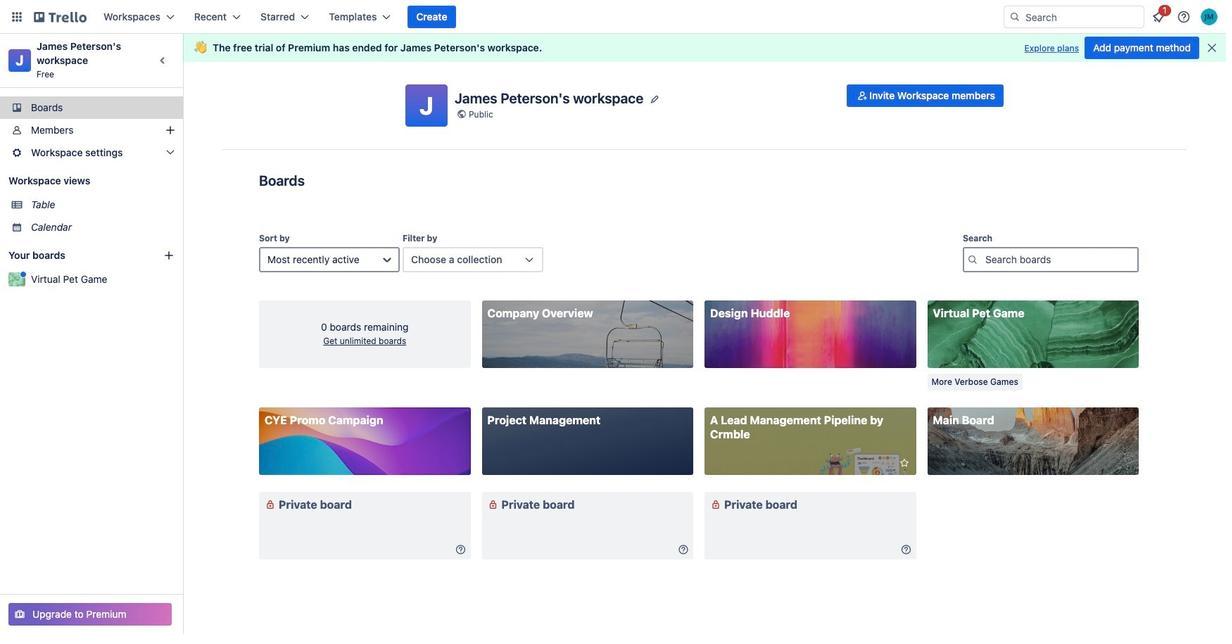 Task type: vqa. For each thing, say whether or not it's contained in the screenshot.
way
no



Task type: locate. For each thing, give the bounding box(es) containing it.
1 sm image from the left
[[454, 543, 468, 557]]

1 notification image
[[1150, 8, 1167, 25]]

primary element
[[0, 0, 1226, 34]]

2 sm image from the left
[[676, 543, 691, 557]]

banner
[[183, 34, 1226, 62]]

1 horizontal spatial sm image
[[676, 543, 691, 557]]

Search field
[[1021, 7, 1144, 27]]

open information menu image
[[1177, 10, 1191, 24]]

sm image
[[454, 543, 468, 557], [676, 543, 691, 557]]

back to home image
[[34, 6, 87, 28]]

sm image
[[855, 89, 870, 103], [263, 498, 277, 512], [486, 498, 500, 512], [709, 498, 723, 512], [899, 543, 913, 557]]

click to star this board. it will be added to your starred list. image
[[897, 457, 909, 470]]

0 horizontal spatial sm image
[[454, 543, 468, 557]]

search image
[[1009, 11, 1021, 23]]



Task type: describe. For each thing, give the bounding box(es) containing it.
Search boards text field
[[963, 247, 1139, 272]]

jeremy miller (jeremymiller198) image
[[1201, 8, 1218, 25]]

your boards with 1 items element
[[8, 247, 142, 264]]

wave image
[[194, 42, 207, 54]]

add board image
[[163, 250, 175, 261]]

workspace navigation collapse icon image
[[153, 51, 173, 70]]



